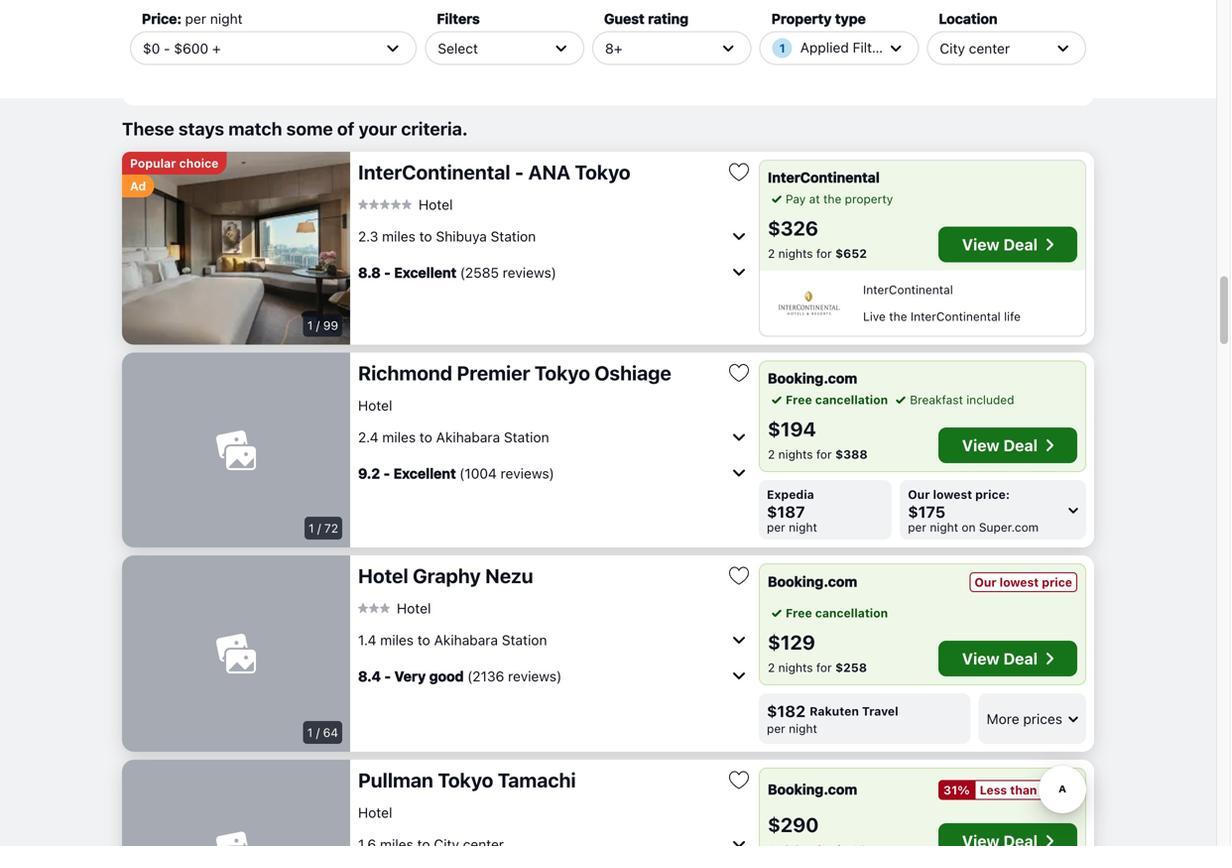 Task type: vqa. For each thing, say whether or not it's contained in the screenshot.
$60
no



Task type: locate. For each thing, give the bounding box(es) containing it.
2 vertical spatial nights
[[778, 661, 813, 675]]

hotel up 2.3 miles to shibuya station
[[419, 196, 453, 213]]

0 vertical spatial lowest
[[933, 488, 972, 501]]

miles
[[382, 228, 415, 244], [382, 429, 416, 445], [380, 632, 414, 648]]

pullman tokyo tamachi, (tokyo, japan) image
[[122, 760, 350, 846]]

breakfast
[[910, 393, 963, 407]]

2 for $326
[[768, 246, 775, 260]]

choice
[[179, 156, 219, 170]]

lowest up $175
[[933, 488, 972, 501]]

0 vertical spatial /
[[316, 318, 320, 332]]

3 view deal from the top
[[962, 649, 1038, 668]]

price:
[[142, 10, 182, 27]]

lowest inside our lowest price: $175 per night on super.com
[[933, 488, 972, 501]]

31%
[[943, 783, 970, 797]]

1 vertical spatial station
[[504, 429, 549, 445]]

1 vertical spatial some
[[286, 118, 333, 139]]

0 horizontal spatial filters
[[437, 10, 480, 27]]

our inside our lowest price: $175 per night on super.com
[[908, 488, 930, 501]]

$187
[[767, 502, 805, 521]]

2 down $194
[[768, 447, 775, 461]]

1 vertical spatial the
[[889, 309, 907, 323]]

night up +
[[210, 10, 243, 27]]

to for hotel
[[417, 632, 430, 648]]

/ left 72
[[317, 521, 321, 535]]

breakfast included button
[[892, 391, 1014, 409]]

richmond premier tokyo oshiage button
[[358, 361, 719, 385]]

excellent for intercontinental
[[394, 264, 457, 280]]

intercontinental down 'criteria.'
[[358, 160, 510, 184]]

2 view deal button from the top
[[938, 428, 1077, 463]]

some left filters,
[[368, 9, 403, 26]]

1 booking.com from the top
[[768, 370, 857, 386]]

1 vertical spatial reviews)
[[501, 465, 554, 481]]

filters,
[[407, 9, 447, 26]]

0 vertical spatial free
[[786, 393, 812, 407]]

3 view deal button from the top
[[938, 641, 1077, 677]]

1 left 99
[[307, 318, 313, 332]]

tokyo
[[575, 160, 630, 184], [535, 361, 590, 384], [438, 768, 493, 792]]

1
[[779, 41, 785, 55], [307, 318, 313, 332], [308, 521, 314, 535], [307, 726, 313, 739]]

less
[[980, 783, 1007, 797]]

- right 8.4 at bottom left
[[384, 668, 391, 684]]

1 vertical spatial lowest
[[1000, 575, 1039, 589]]

2 hotel button from the top
[[358, 397, 392, 414]]

view deal button for $326
[[938, 227, 1077, 262]]

view for $129
[[962, 649, 1000, 668]]

akihabara up '8.4 - very good (2136 reviews)' at the bottom of the page
[[434, 632, 498, 648]]

more
[[987, 710, 1019, 727]]

view deal down included
[[962, 436, 1038, 455]]

4 hotel button from the top
[[358, 804, 392, 821]]

0 vertical spatial station
[[491, 228, 536, 244]]

0 vertical spatial excellent
[[394, 264, 457, 280]]

1 free from the top
[[786, 393, 812, 407]]

2 view from the top
[[962, 436, 1000, 455]]

3 nights from the top
[[778, 661, 813, 675]]

0 vertical spatial view deal button
[[938, 227, 1077, 262]]

2 for from the top
[[816, 447, 832, 461]]

some
[[368, 9, 403, 26], [286, 118, 333, 139]]

property type
[[771, 10, 866, 27]]

nights for $129
[[778, 661, 813, 675]]

on
[[962, 520, 976, 534]]

akihabara
[[436, 429, 500, 445], [434, 632, 498, 648]]

for left $258
[[816, 661, 832, 675]]

nights for $326
[[778, 246, 813, 260]]

/
[[316, 318, 320, 332], [317, 521, 321, 535], [316, 726, 320, 739]]

night left on
[[930, 520, 958, 534]]

miles for intercontinental
[[382, 228, 415, 244]]

per inside expedia $187 per night
[[767, 520, 785, 534]]

1 vertical spatial excellent
[[394, 465, 456, 481]]

hotel button for pullman
[[358, 804, 392, 821]]

1 2 from the top
[[768, 246, 775, 260]]

hostel
[[286, 61, 325, 75]]

31% less than usual
[[943, 783, 1072, 797]]

8.4
[[358, 668, 381, 684]]

the
[[823, 192, 841, 206], [889, 309, 907, 323]]

to for intercontinental
[[419, 228, 432, 244]]

- for 8.8
[[384, 264, 391, 280]]

view deal button
[[938, 227, 1077, 262], [938, 428, 1077, 463], [938, 641, 1077, 677]]

view up more
[[962, 649, 1000, 668]]

for left $388
[[816, 447, 832, 461]]

per down the expedia
[[767, 520, 785, 534]]

0 vertical spatial the
[[823, 192, 841, 206]]

1 view from the top
[[962, 235, 1000, 254]]

2 vertical spatial for
[[816, 661, 832, 675]]

akihabara up (1004
[[436, 429, 500, 445]]

0 horizontal spatial the
[[823, 192, 841, 206]]

nights
[[778, 246, 813, 260], [778, 447, 813, 461], [778, 661, 813, 675]]

booking.com up $194
[[768, 370, 857, 386]]

2 vertical spatial /
[[316, 726, 320, 739]]

- left "ana"
[[515, 160, 524, 184]]

included
[[966, 393, 1014, 407]]

1 vertical spatial to
[[419, 429, 432, 445]]

hotel inside button
[[358, 564, 408, 587]]

2 vertical spatial booking.com
[[768, 781, 857, 798]]

rating: 8.0+ button
[[142, 50, 265, 86]]

free cancellation up $194
[[786, 393, 888, 407]]

reviews) down the 1.4 miles to akihabara station button
[[508, 668, 562, 684]]

2 vertical spatial tokyo
[[438, 768, 493, 792]]

1 cancellation from the top
[[815, 393, 888, 407]]

intercontinental inside button
[[358, 160, 510, 184]]

1 left 72
[[308, 521, 314, 535]]

station for ana
[[491, 228, 536, 244]]

3 hotel button from the top
[[358, 599, 431, 617]]

reviews) for -
[[503, 264, 556, 280]]

$326
[[768, 216, 818, 240]]

/ left 99
[[316, 318, 320, 332]]

0 vertical spatial reviews)
[[503, 264, 556, 280]]

0 vertical spatial free cancellation button
[[768, 391, 888, 409]]

free cancellation button
[[768, 391, 888, 409], [768, 604, 888, 622]]

lowest left the price
[[1000, 575, 1039, 589]]

miles for hotel
[[380, 632, 414, 648]]

0 vertical spatial 2
[[768, 246, 775, 260]]

2.3 miles to shibuya station button
[[358, 220, 751, 252]]

- right $0
[[164, 40, 170, 56]]

per inside our lowest price: $175 per night on super.com
[[908, 520, 926, 534]]

2 free cancellation from the top
[[786, 606, 888, 620]]

1 vertical spatial booking.com
[[768, 573, 857, 590]]

some left of
[[286, 118, 333, 139]]

view
[[962, 235, 1000, 254], [962, 436, 1000, 455], [962, 649, 1000, 668]]

1 vertical spatial view deal button
[[938, 428, 1077, 463]]

the right live
[[889, 309, 907, 323]]

location
[[939, 10, 997, 27]]

filters down type on the right top of page
[[853, 39, 892, 56]]

view deal button down included
[[938, 428, 1077, 463]]

our up $175
[[908, 488, 930, 501]]

your up $600
[[186, 9, 214, 26]]

rakuten
[[810, 704, 859, 718]]

miles right "2.4"
[[382, 429, 416, 445]]

hotel up "2.4"
[[358, 397, 392, 413]]

2 free from the top
[[786, 606, 812, 620]]

your right of
[[359, 118, 397, 139]]

excellent
[[394, 264, 457, 280], [394, 465, 456, 481]]

match
[[228, 118, 282, 139]]

0 horizontal spatial your
[[186, 9, 214, 26]]

1 vertical spatial our
[[974, 575, 996, 589]]

0 horizontal spatial some
[[286, 118, 333, 139]]

pullman
[[358, 768, 433, 792]]

nights down $194
[[778, 447, 813, 461]]

akihabara for premier
[[436, 429, 500, 445]]

2 vertical spatial deal
[[1003, 649, 1038, 668]]

0 vertical spatial view
[[962, 235, 1000, 254]]

richmond premier tokyo oshiage, (tokyo, japan) image
[[122, 353, 350, 548]]

these
[[122, 118, 174, 139]]

1 horizontal spatial some
[[368, 9, 403, 26]]

graphy
[[413, 564, 481, 587]]

1 vertical spatial filters
[[853, 39, 892, 56]]

hotel for hotel graphy nezu
[[358, 564, 408, 587]]

nights down '$129'
[[778, 661, 813, 675]]

our down on
[[974, 575, 996, 589]]

miles right 2.3
[[382, 228, 415, 244]]

booking.com
[[768, 370, 857, 386], [768, 573, 857, 590], [768, 781, 857, 798]]

hotel button down pullman
[[358, 804, 392, 821]]

for left $652
[[816, 246, 832, 260]]

booking.com up '$129'
[[768, 573, 857, 590]]

/ left 64
[[316, 726, 320, 739]]

0 vertical spatial filters
[[437, 10, 480, 27]]

cancellation up $388
[[815, 393, 888, 407]]

2 vertical spatial view deal button
[[938, 641, 1077, 677]]

reviews) down 2.3 miles to shibuya station button
[[503, 264, 556, 280]]

1 vertical spatial miles
[[382, 429, 416, 445]]

station for nezu
[[502, 632, 547, 648]]

excellent down 2.4 miles to akihabara station
[[394, 465, 456, 481]]

hotel button up 2.3
[[358, 196, 453, 213]]

for for $326
[[816, 246, 832, 260]]

64
[[323, 726, 338, 739]]

stays
[[178, 118, 224, 139]]

hotel button up 1.4
[[358, 599, 431, 617]]

miles right 1.4
[[380, 632, 414, 648]]

1 vertical spatial 2
[[768, 447, 775, 461]]

intercontinental - ana tokyo button
[[358, 160, 719, 185]]

0 vertical spatial for
[[816, 246, 832, 260]]

to up very
[[417, 632, 430, 648]]

1.4 miles to akihabara station button
[[358, 624, 751, 656]]

1 free cancellation from the top
[[786, 393, 888, 407]]

- right 9.2
[[383, 465, 390, 481]]

free cancellation button up $194
[[768, 391, 888, 409]]

tokyo right pullman
[[438, 768, 493, 792]]

hotel down pullman
[[358, 804, 392, 821]]

view up 'live the intercontinental life'
[[962, 235, 1000, 254]]

nights down $326
[[778, 246, 813, 260]]

3 deal from the top
[[1003, 649, 1038, 668]]

3 for from the top
[[816, 661, 832, 675]]

1 vertical spatial nights
[[778, 447, 813, 461]]

view deal button up more
[[938, 641, 1077, 677]]

1 vertical spatial free cancellation button
[[768, 604, 888, 622]]

1 vertical spatial free cancellation
[[786, 606, 888, 620]]

0 vertical spatial view deal
[[962, 235, 1038, 254]]

8.8 - excellent (2585 reviews)
[[358, 264, 556, 280]]

view down included
[[962, 436, 1000, 455]]

1 left 64
[[307, 726, 313, 739]]

ad button
[[114, 175, 154, 197]]

at
[[809, 192, 820, 206]]

(2585
[[460, 264, 499, 280]]

hotel left 'graphy'
[[358, 564, 408, 587]]

1 horizontal spatial our
[[974, 575, 996, 589]]

tokyo right "ana"
[[575, 160, 630, 184]]

for for $129
[[816, 661, 832, 675]]

night down the expedia
[[789, 520, 817, 534]]

deal down included
[[1003, 436, 1038, 455]]

0 vertical spatial our
[[908, 488, 930, 501]]

price
[[1042, 575, 1072, 589]]

72
[[324, 521, 338, 535]]

deal up life
[[1003, 235, 1038, 254]]

of
[[337, 118, 354, 139]]

station up (2585 on the left of the page
[[491, 228, 536, 244]]

1 free cancellation button from the top
[[768, 391, 888, 409]]

station down richmond premier tokyo oshiage button
[[504, 429, 549, 445]]

1 view deal from the top
[[962, 235, 1038, 254]]

station up (2136 at the left
[[502, 632, 547, 648]]

hotel for hotel button related to richmond
[[358, 397, 392, 413]]

0 vertical spatial deal
[[1003, 235, 1038, 254]]

2 down '$129'
[[768, 661, 775, 675]]

night inside our lowest price: $175 per night on super.com
[[930, 520, 958, 534]]

0 vertical spatial your
[[186, 9, 214, 26]]

1 vertical spatial /
[[317, 521, 321, 535]]

deal up more prices
[[1003, 649, 1038, 668]]

0 vertical spatial miles
[[382, 228, 415, 244]]

1 vertical spatial free
[[786, 606, 812, 620]]

1 view deal button from the top
[[938, 227, 1077, 262]]

2 vertical spatial view deal
[[962, 649, 1038, 668]]

reset all button
[[468, 9, 522, 26]]

hotel button up "2.4"
[[358, 397, 392, 414]]

2 nights from the top
[[778, 447, 813, 461]]

expedia $187 per night
[[767, 488, 817, 534]]

1 vertical spatial for
[[816, 447, 832, 461]]

free cancellation up '$129'
[[786, 606, 888, 620]]

view deal button for $129
[[938, 641, 1077, 677]]

hotel button for richmond
[[358, 397, 392, 414]]

1 vertical spatial deal
[[1003, 436, 1038, 455]]

1 vertical spatial akihabara
[[434, 632, 498, 648]]

criteria,
[[265, 9, 313, 26]]

2 down $326
[[768, 246, 775, 260]]

deal for $326
[[1003, 235, 1038, 254]]

1 for from the top
[[816, 246, 832, 260]]

free up '$129'
[[786, 606, 812, 620]]

2.3
[[358, 228, 378, 244]]

3 view from the top
[[962, 649, 1000, 668]]

to up 9.2 - excellent (1004 reviews)
[[419, 429, 432, 445]]

hotel graphy nezu button
[[358, 563, 719, 588]]

3 2 from the top
[[768, 661, 775, 675]]

view deal up more
[[962, 649, 1038, 668]]

2 booking.com from the top
[[768, 573, 857, 590]]

richmond
[[358, 361, 452, 384]]

hotel button
[[358, 196, 453, 213], [358, 397, 392, 414], [358, 599, 431, 617], [358, 804, 392, 821]]

per left on
[[908, 520, 926, 534]]

0 vertical spatial nights
[[778, 246, 813, 260]]

view deal for $194
[[962, 436, 1038, 455]]

8.4 - very good (2136 reviews)
[[358, 668, 562, 684]]

view for $326
[[962, 235, 1000, 254]]

0 vertical spatial free cancellation
[[786, 393, 888, 407]]

life
[[1004, 309, 1021, 323]]

1.4 miles to akihabara station
[[358, 632, 547, 648]]

2 vertical spatial view
[[962, 649, 1000, 668]]

2.4
[[358, 429, 378, 445]]

free cancellation for 1st free cancellation button from the bottom of the page
[[786, 606, 888, 620]]

tokyo up 2.4 miles to akihabara station button
[[535, 361, 590, 384]]

$182
[[767, 702, 806, 721]]

rating: 8.0+
[[155, 61, 228, 75]]

0 vertical spatial to
[[419, 228, 432, 244]]

night down $182
[[789, 722, 817, 736]]

rating:
[[155, 61, 198, 75]]

2 deal from the top
[[1003, 436, 1038, 455]]

3 booking.com from the top
[[768, 781, 857, 798]]

for for $194
[[816, 447, 832, 461]]

reviews) for premier
[[501, 465, 554, 481]]

night
[[210, 10, 243, 27], [789, 520, 817, 534], [930, 520, 958, 534], [789, 722, 817, 736]]

2 view deal from the top
[[962, 436, 1038, 455]]

cancellation up $258
[[815, 606, 888, 620]]

2 vertical spatial reviews)
[[508, 668, 562, 684]]

to
[[419, 228, 432, 244], [419, 429, 432, 445], [417, 632, 430, 648]]

filters up select
[[437, 10, 480, 27]]

the right at
[[823, 192, 841, 206]]

free
[[786, 393, 812, 407], [786, 606, 812, 620]]

1 vertical spatial view deal
[[962, 436, 1038, 455]]

- inside button
[[515, 160, 524, 184]]

0 vertical spatial booking.com
[[768, 370, 857, 386]]

search
[[218, 9, 261, 26]]

price:
[[975, 488, 1010, 501]]

view deal up life
[[962, 235, 1038, 254]]

- right 8.8 on the top left of page
[[384, 264, 391, 280]]

2 2 from the top
[[768, 447, 775, 461]]

1 vertical spatial view
[[962, 436, 1000, 455]]

1 deal from the top
[[1003, 235, 1038, 254]]

our lowest price
[[974, 575, 1072, 589]]

per
[[185, 10, 206, 27], [767, 520, 785, 534], [908, 520, 926, 534], [767, 722, 785, 736]]

hotel for pullman's hotel button
[[358, 804, 392, 821]]

reviews) down 2.4 miles to akihabara station button
[[501, 465, 554, 481]]

2 vertical spatial miles
[[380, 632, 414, 648]]

0 horizontal spatial our
[[908, 488, 930, 501]]

1 vertical spatial cancellation
[[815, 606, 888, 620]]

to left shibuya
[[419, 228, 432, 244]]

0 horizontal spatial lowest
[[933, 488, 972, 501]]

2 vertical spatial to
[[417, 632, 430, 648]]

9.2 - excellent (1004 reviews)
[[358, 465, 554, 481]]

0 vertical spatial akihabara
[[436, 429, 500, 445]]

1 vertical spatial your
[[359, 118, 397, 139]]

property
[[845, 192, 893, 206]]

1 horizontal spatial lowest
[[1000, 575, 1039, 589]]

view deal button up life
[[938, 227, 1077, 262]]

- for $0
[[164, 40, 170, 56]]

0 vertical spatial some
[[368, 9, 403, 26]]

the inside button
[[823, 192, 841, 206]]

$388
[[835, 447, 868, 461]]

view deal for $129
[[962, 649, 1038, 668]]

99
[[323, 318, 338, 332]]

0 vertical spatial cancellation
[[815, 393, 888, 407]]

free up $194
[[786, 393, 812, 407]]

1 nights from the top
[[778, 246, 813, 260]]

2 vertical spatial 2
[[768, 661, 775, 675]]

2 vertical spatial station
[[502, 632, 547, 648]]

oshiage
[[595, 361, 671, 384]]

booking.com up $290
[[768, 781, 857, 798]]

good
[[429, 668, 464, 684]]

free cancellation button up '$129'
[[768, 604, 888, 622]]

excellent down 2.3 miles to shibuya station
[[394, 264, 457, 280]]



Task type: describe. For each thing, give the bounding box(es) containing it.
hostel button
[[273, 50, 361, 86]]

/ for richmond premier tokyo oshiage
[[317, 521, 321, 535]]

view deal button for $194
[[938, 428, 1077, 463]]

- for 8.4
[[384, 668, 391, 684]]

our for our lowest price
[[974, 575, 996, 589]]

all
[[507, 9, 522, 26]]

intercontinental up pay at the property button
[[768, 169, 880, 185]]

hotel down hotel graphy nezu
[[397, 600, 431, 616]]

(1004
[[459, 465, 497, 481]]

to for richmond
[[419, 429, 432, 445]]

lowest for our lowest price: $175 per night on super.com
[[933, 488, 972, 501]]

than
[[1010, 783, 1037, 797]]

more prices
[[987, 710, 1062, 727]]

reset
[[468, 9, 503, 26]]

guest
[[604, 10, 645, 27]]

prices
[[1023, 710, 1062, 727]]

2 nights for $388
[[768, 447, 868, 461]]

popular choice ad
[[130, 156, 219, 193]]

view for $194
[[962, 436, 1000, 455]]

1.4
[[358, 632, 376, 648]]

type
[[835, 10, 866, 27]]

popular choice button
[[122, 152, 227, 175]]

or
[[451, 9, 464, 26]]

$194
[[768, 417, 816, 440]]

ana
[[528, 160, 570, 184]]

property
[[771, 10, 832, 27]]

adjust
[[142, 9, 182, 26]]

1 horizontal spatial your
[[359, 118, 397, 139]]

2 nights for $652
[[768, 246, 867, 260]]

1 horizontal spatial filters
[[853, 39, 892, 56]]

pay at the property button
[[768, 190, 893, 208]]

2 free cancellation button from the top
[[768, 604, 888, 622]]

lowest for our lowest price
[[1000, 575, 1039, 589]]

1 for richmond premier tokyo oshiage
[[308, 521, 314, 535]]

nights for $194
[[778, 447, 813, 461]]

9.2
[[358, 465, 380, 481]]

2 cancellation from the top
[[815, 606, 888, 620]]

intercontinental up live
[[863, 283, 953, 297]]

2 for $194
[[768, 447, 775, 461]]

/ for intercontinental - ana tokyo
[[316, 318, 320, 332]]

1 vertical spatial tokyo
[[535, 361, 590, 384]]

1 for intercontinental - ana tokyo
[[307, 318, 313, 332]]

remove
[[317, 9, 364, 26]]

premier
[[457, 361, 530, 384]]

$652
[[835, 246, 867, 260]]

per night
[[767, 722, 817, 736]]

intercontinental left life
[[911, 309, 1001, 323]]

per up $600
[[185, 10, 206, 27]]

1 / 99
[[307, 318, 338, 332]]

center
[[969, 40, 1010, 56]]

- for intercontinental
[[515, 160, 524, 184]]

intercontinental image
[[768, 289, 851, 317]]

nezu
[[485, 564, 533, 587]]

1 horizontal spatial the
[[889, 309, 907, 323]]

hotel graphy nezu, (tokyo, japan) image
[[122, 555, 350, 752]]

view deal for $326
[[962, 235, 1038, 254]]

2 nights for $258
[[768, 661, 867, 675]]

night inside expedia $187 per night
[[789, 520, 817, 534]]

+
[[212, 40, 221, 56]]

richmond premier tokyo oshiage
[[358, 361, 671, 384]]

free for second free cancellation button from the bottom
[[786, 393, 812, 407]]

excellent for richmond
[[394, 465, 456, 481]]

free cancellation for second free cancellation button from the bottom
[[786, 393, 888, 407]]

0 vertical spatial tokyo
[[575, 160, 630, 184]]

our lowest price: $175 per night on super.com
[[908, 488, 1039, 534]]

1 for hotel graphy nezu
[[307, 726, 313, 739]]

$0
[[143, 40, 160, 56]]

1 hotel button from the top
[[358, 196, 453, 213]]

intercontinental - ana tokyo, (tokyo, japan) image
[[122, 152, 350, 345]]

deal for $129
[[1003, 649, 1038, 668]]

pay
[[786, 192, 806, 206]]

hotel button for hotel
[[358, 599, 431, 617]]

8+
[[605, 40, 622, 56]]

hotel graphy nezu
[[358, 564, 533, 587]]

these stays match some of your criteria.
[[122, 118, 468, 139]]

applied
[[800, 39, 849, 56]]

$175
[[908, 502, 945, 521]]

miles for richmond
[[382, 429, 416, 445]]

$290
[[768, 813, 819, 836]]

rating
[[648, 10, 689, 27]]

akihabara for graphy
[[434, 632, 498, 648]]

breakfast included
[[910, 393, 1014, 407]]

more prices button
[[979, 693, 1086, 744]]

station for tokyo
[[504, 429, 549, 445]]

free for 1st free cancellation button from the bottom of the page
[[786, 606, 812, 620]]

- for 9.2
[[383, 465, 390, 481]]

pay at the property
[[786, 192, 893, 206]]

select
[[438, 40, 478, 56]]

2 for $129
[[768, 661, 775, 675]]

ad
[[130, 179, 146, 193]]

$600
[[174, 40, 208, 56]]

criteria.
[[401, 118, 468, 139]]

expedia
[[767, 488, 814, 501]]

pullman tokyo tamachi button
[[358, 768, 719, 793]]

$0 - $600 +
[[143, 40, 221, 56]]

booking.com for hotel graphy nezu
[[768, 573, 857, 590]]

rakuten travel
[[810, 704, 898, 718]]

8.8
[[358, 264, 381, 280]]

1 / 64
[[307, 726, 338, 739]]

super.com
[[979, 520, 1039, 534]]

price: per night
[[142, 10, 243, 27]]

1 / 72
[[308, 521, 338, 535]]

booking.com for pullman tokyo tamachi
[[768, 781, 857, 798]]

1 down the property
[[779, 41, 785, 55]]

2.3 miles to shibuya station
[[358, 228, 536, 244]]

intercontinental - ana tokyo
[[358, 160, 630, 184]]

our for our lowest price: $175 per night on super.com
[[908, 488, 930, 501]]

2.4 miles to akihabara station
[[358, 429, 549, 445]]

popular
[[130, 156, 176, 170]]

$129
[[768, 630, 815, 654]]

live the intercontinental life
[[863, 309, 1021, 323]]

8.0+
[[201, 61, 228, 75]]

adjust your search criteria, remove some filters, or reset all
[[142, 9, 522, 26]]

usual
[[1040, 783, 1072, 797]]

per down $182
[[767, 722, 785, 736]]

pullman tokyo tamachi
[[358, 768, 576, 792]]

/ for hotel graphy nezu
[[316, 726, 320, 739]]

city center
[[940, 40, 1010, 56]]

deal for $194
[[1003, 436, 1038, 455]]



